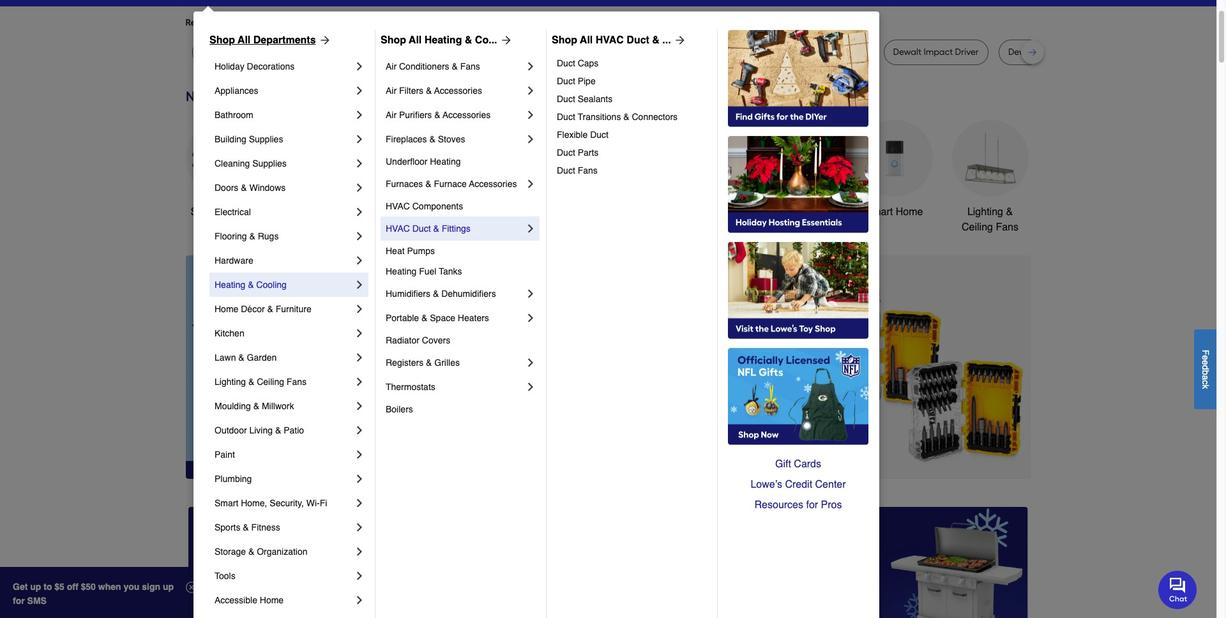 Task type: vqa. For each thing, say whether or not it's contained in the screenshot.
Animal
no



Task type: locate. For each thing, give the bounding box(es) containing it.
fans inside lighting & ceiling fans
[[996, 222, 1019, 233]]

1 vertical spatial air
[[386, 86, 397, 96]]

chevron right image for fireplaces & stoves
[[525, 133, 537, 146]]

security,
[[270, 498, 304, 509]]

underfloor heating link
[[386, 151, 537, 172]]

0 horizontal spatial lighting
[[215, 377, 246, 387]]

0 horizontal spatial smart
[[215, 498, 239, 509]]

heating up furnace
[[430, 157, 461, 167]]

filters
[[399, 86, 424, 96]]

humidifiers & dehumidifiers link
[[386, 282, 525, 306]]

chevron right image for hvac duct & fittings
[[525, 222, 537, 235]]

duct for duct parts
[[557, 148, 576, 158]]

1 horizontal spatial arrow right image
[[497, 34, 513, 47]]

1 drill from the left
[[367, 47, 382, 58]]

furnaces & furnace accessories
[[386, 179, 517, 189]]

registers & grilles
[[386, 358, 460, 368]]

2 air from the top
[[386, 86, 397, 96]]

supplies up 'cleaning supplies'
[[249, 134, 283, 144]]

chevron right image for cleaning supplies
[[353, 157, 366, 170]]

for down "get"
[[13, 596, 25, 606]]

1 horizontal spatial home
[[260, 595, 284, 606]]

2 e from the top
[[1201, 360, 1211, 365]]

2 drill from the left
[[764, 47, 779, 58]]

for up departments
[[288, 17, 300, 28]]

duct sealants link
[[557, 90, 709, 108]]

cleaning
[[215, 158, 250, 169]]

1 driver from the left
[[541, 47, 564, 58]]

sign
[[142, 582, 160, 592]]

up left to
[[30, 582, 41, 592]]

3 dewalt from the left
[[894, 47, 922, 58]]

heating up air conditioners & fans
[[425, 35, 462, 46]]

smart home, security, wi-fi
[[215, 498, 327, 509]]

you up shop all heating & co...
[[415, 17, 430, 28]]

chevron right image for doors & windows
[[353, 181, 366, 194]]

bit for dewalt drill bit set
[[1057, 47, 1067, 58]]

storage
[[215, 547, 246, 557]]

& inside the outdoor tools & equipment
[[733, 206, 740, 218]]

chevron right image for registers & grilles
[[525, 357, 537, 369]]

tools down storage
[[215, 571, 236, 581]]

all right shop
[[217, 206, 228, 218]]

chevron right image for thermostats
[[525, 381, 537, 394]]

2 driver from the left
[[840, 47, 864, 58]]

$50
[[81, 582, 96, 592]]

portable & space heaters link
[[386, 306, 525, 330]]

air
[[386, 61, 397, 72], [386, 86, 397, 96], [386, 110, 397, 120]]

0 vertical spatial home
[[896, 206, 923, 218]]

off
[[67, 582, 78, 592]]

accessories inside furnaces & furnace accessories link
[[469, 179, 517, 189]]

chevron right image for smart home, security, wi-fi
[[353, 497, 366, 510]]

shop all deals
[[191, 206, 257, 218]]

1 bit from the left
[[384, 47, 394, 58]]

arrow right image inside the shop all departments link
[[316, 34, 331, 47]]

0 vertical spatial air
[[386, 61, 397, 72]]

chevron right image for outdoor living & patio
[[353, 424, 366, 437]]

dewalt for dewalt drill
[[734, 47, 762, 58]]

hvac for hvac components
[[386, 201, 410, 211]]

supplies inside 'link'
[[252, 158, 287, 169]]

electrical
[[215, 207, 251, 217]]

0 horizontal spatial driver
[[541, 47, 564, 58]]

get up to 2 free select tools or batteries when you buy 1 with select purchases. image
[[188, 507, 455, 618]]

home for smart home
[[896, 206, 923, 218]]

home décor & furniture link
[[215, 297, 353, 321]]

scroll to item #2 image
[[687, 456, 718, 461]]

2 horizontal spatial driver
[[955, 47, 979, 58]]

arrow right image inside shop all heating & co... link
[[497, 34, 513, 47]]

2 shop from the left
[[381, 35, 406, 46]]

radiator
[[386, 335, 420, 346]]

1 horizontal spatial outdoor
[[667, 206, 703, 218]]

decorations down the shop all departments link
[[247, 61, 295, 72]]

equipment
[[679, 222, 728, 233]]

0 vertical spatial outdoor
[[667, 206, 703, 218]]

chevron right image for moulding & millwork
[[353, 400, 366, 413]]

registers
[[386, 358, 424, 368]]

underfloor
[[386, 157, 428, 167]]

0 horizontal spatial bit
[[384, 47, 394, 58]]

arrow right image
[[316, 34, 331, 47], [497, 34, 513, 47], [1008, 367, 1021, 380]]

air down the dewalt drill bit
[[386, 61, 397, 72]]

1 vertical spatial bathroom
[[777, 206, 821, 218]]

chevron right image for flooring & rugs
[[353, 230, 366, 243]]

chevron right image for storage & organization
[[353, 546, 366, 558]]

air purifiers & accessories
[[386, 110, 491, 120]]

1 horizontal spatial bathroom
[[777, 206, 821, 218]]

lawn
[[215, 353, 236, 363]]

drill for dewalt drill bit
[[367, 47, 382, 58]]

thermostats
[[386, 382, 436, 392]]

tools
[[404, 206, 428, 218], [706, 206, 730, 218], [215, 571, 236, 581]]

air left purifiers
[[386, 110, 397, 120]]

accessories up christmas
[[469, 179, 517, 189]]

0 horizontal spatial tools
[[215, 571, 236, 581]]

up right sign
[[163, 582, 174, 592]]

up to 50 percent off select tools and accessories. image
[[412, 256, 1032, 479]]

1 vertical spatial supplies
[[252, 158, 287, 169]]

cards
[[794, 459, 822, 470]]

outdoor living & patio
[[215, 426, 304, 436]]

duct caps
[[557, 58, 599, 68]]

0 vertical spatial hvac
[[596, 35, 624, 46]]

0 vertical spatial accessories
[[434, 86, 482, 96]]

living
[[249, 426, 273, 436]]

1 horizontal spatial driver
[[840, 47, 864, 58]]

0 horizontal spatial outdoor
[[215, 426, 247, 436]]

outdoor inside outdoor living & patio "link"
[[215, 426, 247, 436]]

1 horizontal spatial lighting
[[968, 206, 1004, 218]]

1 horizontal spatial decorations
[[484, 222, 539, 233]]

1 air from the top
[[386, 61, 397, 72]]

cooling
[[256, 280, 287, 290]]

0 horizontal spatial bathroom
[[215, 110, 253, 120]]

searches
[[249, 17, 286, 28]]

0 vertical spatial ceiling
[[962, 222, 993, 233]]

1 impact from the left
[[509, 47, 538, 58]]

e up d
[[1201, 355, 1211, 360]]

0 horizontal spatial lighting & ceiling fans link
[[215, 370, 353, 394]]

2 horizontal spatial tools
[[706, 206, 730, 218]]

more suggestions for you link
[[327, 17, 441, 29]]

shop up impact driver bit
[[552, 35, 578, 46]]

accessories down air filters & accessories link
[[443, 110, 491, 120]]

1 horizontal spatial you
[[415, 17, 430, 28]]

shop down recommended
[[210, 35, 235, 46]]

supplies for cleaning supplies
[[252, 158, 287, 169]]

chevron right image for paint
[[353, 449, 366, 461]]

bit down more suggestions for you link
[[384, 47, 394, 58]]

duct for duct pipe
[[557, 76, 576, 86]]

1 dewalt from the left
[[336, 47, 364, 58]]

0 vertical spatial supplies
[[249, 134, 283, 144]]

all up caps
[[580, 35, 593, 46]]

air for air conditioners & fans
[[386, 61, 397, 72]]

2 impact from the left
[[809, 47, 838, 58]]

you
[[302, 17, 317, 28], [415, 17, 430, 28]]

shop inside shop all heating & co... link
[[381, 35, 406, 46]]

1 vertical spatial tools link
[[215, 564, 353, 588]]

3 impact from the left
[[924, 47, 953, 58]]

heating down hardware
[[215, 280, 246, 290]]

chevron right image for accessible home
[[353, 594, 366, 607]]

you for recommended searches for you
[[302, 17, 317, 28]]

1 horizontal spatial lighting & ceiling fans
[[962, 206, 1019, 233]]

1 horizontal spatial drill
[[764, 47, 779, 58]]

drill for dewalt drill
[[764, 47, 779, 58]]

chevron right image for sports & fitness
[[353, 521, 366, 534]]

0 horizontal spatial lighting & ceiling fans
[[215, 377, 307, 387]]

1 vertical spatial lighting & ceiling fans
[[215, 377, 307, 387]]

1 horizontal spatial lighting & ceiling fans link
[[952, 120, 1029, 235]]

0 horizontal spatial drill
[[367, 47, 382, 58]]

lowe's credit center link
[[728, 475, 869, 495]]

fittings
[[442, 224, 471, 234]]

deals
[[231, 206, 257, 218]]

outdoor up equipment
[[667, 206, 703, 218]]

flooring
[[215, 231, 247, 242]]

smart home, security, wi-fi link
[[215, 491, 353, 516]]

chevron right image for plumbing
[[353, 473, 366, 486]]

1 vertical spatial accessories
[[443, 110, 491, 120]]

dewalt for dewalt drill bit set
[[1009, 47, 1037, 58]]

1 horizontal spatial smart
[[866, 206, 893, 218]]

heating
[[425, 35, 462, 46], [430, 157, 461, 167], [386, 266, 417, 277], [215, 280, 246, 290]]

shop
[[210, 35, 235, 46], [381, 35, 406, 46], [552, 35, 578, 46]]

hvac down recommended searches for you heading at the top of page
[[596, 35, 624, 46]]

pumps
[[407, 246, 435, 256]]

shop for shop all heating & co...
[[381, 35, 406, 46]]

duct for duct sealants
[[557, 94, 576, 104]]

scroll to item #3 element
[[718, 455, 751, 462]]

smart
[[866, 206, 893, 218], [215, 498, 239, 509]]

shop inside shop all hvac duct & ... link
[[552, 35, 578, 46]]

portable
[[386, 313, 419, 323]]

bathroom link
[[215, 103, 353, 127], [761, 120, 837, 220]]

2 dewalt from the left
[[734, 47, 762, 58]]

drill
[[367, 47, 382, 58], [764, 47, 779, 58], [1039, 47, 1055, 58]]

shop all deals link
[[186, 120, 262, 220]]

chevron right image for humidifiers & dehumidifiers
[[525, 288, 537, 300]]

duct down 'duct parts'
[[557, 165, 576, 176]]

all up conditioners
[[409, 35, 422, 46]]

0 vertical spatial lighting
[[968, 206, 1004, 218]]

0 horizontal spatial home
[[215, 304, 239, 314]]

accessories inside air filters & accessories link
[[434, 86, 482, 96]]

chevron right image for building supplies
[[353, 133, 366, 146]]

tools link
[[377, 120, 454, 220], [215, 564, 353, 588]]

e up b
[[1201, 360, 1211, 365]]

1 vertical spatial outdoor
[[215, 426, 247, 436]]

0 vertical spatial bathroom
[[215, 110, 253, 120]]

1 vertical spatial hvac
[[386, 201, 410, 211]]

accessories up air purifiers & accessories link
[[434, 86, 482, 96]]

storage & organization link
[[215, 540, 353, 564]]

fuel
[[419, 266, 437, 277]]

2 bit from the left
[[567, 47, 577, 58]]

hvac up heat
[[386, 224, 410, 234]]

decorations for christmas
[[484, 222, 539, 233]]

purifiers
[[399, 110, 432, 120]]

chevron right image
[[353, 84, 366, 97], [353, 133, 366, 146], [525, 133, 537, 146], [353, 181, 366, 194], [353, 206, 366, 219], [525, 222, 537, 235], [353, 230, 366, 243], [353, 254, 366, 267], [353, 303, 366, 316], [353, 327, 366, 340], [353, 351, 366, 364], [353, 400, 366, 413], [353, 449, 366, 461], [353, 473, 366, 486], [353, 521, 366, 534]]

1 vertical spatial decorations
[[484, 222, 539, 233]]

home décor & furniture
[[215, 304, 312, 314]]

1 horizontal spatial bit
[[567, 47, 577, 58]]

all down recommended searches for you
[[238, 35, 251, 46]]

& inside 'link'
[[243, 523, 249, 533]]

air filters & accessories
[[386, 86, 482, 96]]

air filters & accessories link
[[386, 79, 525, 103]]

duct down 'flexible'
[[557, 148, 576, 158]]

new deals every day during 25 days of deals image
[[186, 86, 1032, 107]]

2 horizontal spatial home
[[896, 206, 923, 218]]

caps
[[578, 58, 599, 68]]

co...
[[475, 35, 497, 46]]

1 horizontal spatial up
[[163, 582, 174, 592]]

scroll to item #5 image
[[782, 456, 813, 461]]

chevron right image for kitchen
[[353, 327, 366, 340]]

shop these last-minute gifts. $99 or less. quantities are limited and won't last. image
[[186, 256, 392, 479]]

home for accessible home
[[260, 595, 284, 606]]

outdoor inside the outdoor tools & equipment
[[667, 206, 703, 218]]

2 vertical spatial home
[[260, 595, 284, 606]]

you left more
[[302, 17, 317, 28]]

2 horizontal spatial shop
[[552, 35, 578, 46]]

0 vertical spatial tools link
[[377, 120, 454, 220]]

duct up duct pipe
[[557, 58, 576, 68]]

chevron right image for heating & cooling
[[353, 279, 366, 291]]

heating down heat
[[386, 266, 417, 277]]

1 horizontal spatial impact
[[809, 47, 838, 58]]

0 horizontal spatial ceiling
[[257, 377, 284, 387]]

shop down more suggestions for you link
[[381, 35, 406, 46]]

supplies up windows
[[252, 158, 287, 169]]

all for departments
[[238, 35, 251, 46]]

duct up 'flexible'
[[557, 112, 576, 122]]

0 vertical spatial smart
[[866, 206, 893, 218]]

stoves
[[438, 134, 465, 144]]

christmas
[[488, 206, 534, 218]]

1 vertical spatial lighting & ceiling fans link
[[215, 370, 353, 394]]

air purifiers & accessories link
[[386, 103, 525, 127]]

0 horizontal spatial up
[[30, 582, 41, 592]]

2 vertical spatial accessories
[[469, 179, 517, 189]]

2 horizontal spatial bit
[[1057, 47, 1067, 58]]

1 vertical spatial smart
[[215, 498, 239, 509]]

get
[[13, 582, 28, 592]]

2 up from the left
[[163, 582, 174, 592]]

plumbing link
[[215, 467, 353, 491]]

chevron right image for holiday decorations
[[353, 60, 366, 73]]

0 horizontal spatial shop
[[210, 35, 235, 46]]

pros
[[821, 500, 842, 511]]

2 vertical spatial air
[[386, 110, 397, 120]]

0 vertical spatial lighting & ceiling fans
[[962, 206, 1019, 233]]

0 horizontal spatial arrow right image
[[316, 34, 331, 47]]

components
[[413, 201, 463, 211]]

1 horizontal spatial tools link
[[377, 120, 454, 220]]

3 shop from the left
[[552, 35, 578, 46]]

up to 30 percent off select grills and accessories. image
[[762, 507, 1029, 618]]

0 horizontal spatial you
[[302, 17, 317, 28]]

air left filters
[[386, 86, 397, 96]]

0 vertical spatial decorations
[[247, 61, 295, 72]]

lighting
[[968, 206, 1004, 218], [215, 377, 246, 387]]

heat pumps link
[[386, 241, 537, 261]]

1 horizontal spatial tools
[[404, 206, 428, 218]]

bit left set
[[1057, 47, 1067, 58]]

2 horizontal spatial impact
[[924, 47, 953, 58]]

1 you from the left
[[302, 17, 317, 28]]

supplies for building supplies
[[249, 134, 283, 144]]

tools up hvac duct & fittings
[[404, 206, 428, 218]]

christmas decorations link
[[473, 120, 550, 235]]

2 horizontal spatial drill
[[1039, 47, 1055, 58]]

air for air purifiers & accessories
[[386, 110, 397, 120]]

0 horizontal spatial decorations
[[247, 61, 295, 72]]

0 horizontal spatial impact
[[509, 47, 538, 58]]

bit up duct caps
[[567, 47, 577, 58]]

chevron right image
[[353, 60, 366, 73], [525, 60, 537, 73], [525, 84, 537, 97], [353, 109, 366, 121], [525, 109, 537, 121], [353, 157, 366, 170], [525, 178, 537, 190], [353, 279, 366, 291], [525, 288, 537, 300], [525, 312, 537, 325], [525, 357, 537, 369], [353, 376, 366, 388], [525, 381, 537, 394], [353, 424, 366, 437], [353, 497, 366, 510], [353, 546, 366, 558], [353, 570, 366, 583], [353, 594, 366, 607]]

driver for impact driver
[[840, 47, 864, 58]]

fireplaces & stoves
[[386, 134, 465, 144]]

2 vertical spatial hvac
[[386, 224, 410, 234]]

chevron right image for furnaces & furnace accessories
[[525, 178, 537, 190]]

4 dewalt from the left
[[1009, 47, 1037, 58]]

2 you from the left
[[415, 17, 430, 28]]

duct transitions & connectors link
[[557, 108, 709, 126]]

...
[[663, 35, 671, 46]]

hardware link
[[215, 249, 353, 273]]

hvac down furnaces
[[386, 201, 410, 211]]

shop all hvac duct & ... link
[[552, 33, 687, 48]]

radiator covers
[[386, 335, 451, 346]]

smart home link
[[856, 120, 933, 220]]

3 air from the top
[[386, 110, 397, 120]]

accessories inside air purifiers & accessories link
[[443, 110, 491, 120]]

1 e from the top
[[1201, 355, 1211, 360]]

1 shop from the left
[[210, 35, 235, 46]]

1 horizontal spatial shop
[[381, 35, 406, 46]]

3 drill from the left
[[1039, 47, 1055, 58]]

duct left pipe
[[557, 76, 576, 86]]

tools up equipment
[[706, 206, 730, 218]]

home inside "link"
[[260, 595, 284, 606]]

outdoor down moulding
[[215, 426, 247, 436]]

decorations down christmas
[[484, 222, 539, 233]]

duct down duct pipe
[[557, 94, 576, 104]]

chevron right image for electrical
[[353, 206, 366, 219]]

None search field
[[476, 0, 825, 8]]

officially licensed n f l gifts. shop now. image
[[728, 348, 869, 445]]

3 bit from the left
[[1057, 47, 1067, 58]]



Task type: describe. For each thing, give the bounding box(es) containing it.
dewalt drill
[[734, 47, 779, 58]]

hvac components link
[[386, 196, 537, 217]]

you
[[124, 582, 140, 592]]

duct pipe
[[557, 76, 596, 86]]

outdoor for outdoor tools & equipment
[[667, 206, 703, 218]]

lowe's credit center
[[751, 479, 846, 491]]

duct down transitions
[[590, 130, 609, 140]]

impact driver
[[809, 47, 864, 58]]

tools inside the outdoor tools & equipment
[[706, 206, 730, 218]]

duct fans
[[557, 165, 598, 176]]

heaters
[[458, 313, 489, 323]]

for inside get up to $5 off $50 when you sign up for sms
[[13, 596, 25, 606]]

cleaning supplies
[[215, 158, 287, 169]]

chevron right image for bathroom
[[353, 109, 366, 121]]

moulding
[[215, 401, 251, 411]]

windows
[[249, 183, 286, 193]]

transitions
[[578, 112, 621, 122]]

holiday decorations
[[215, 61, 295, 72]]

flooring & rugs
[[215, 231, 279, 242]]

smart home
[[866, 206, 923, 218]]

smart for smart home, security, wi-fi
[[215, 498, 239, 509]]

pipe
[[578, 76, 596, 86]]

furnaces
[[386, 179, 423, 189]]

humidifiers & dehumidifiers
[[386, 289, 496, 299]]

underfloor heating
[[386, 157, 461, 167]]

0 horizontal spatial bathroom link
[[215, 103, 353, 127]]

impact for impact driver
[[809, 47, 838, 58]]

recommended searches for you heading
[[186, 17, 1032, 29]]

furnace
[[434, 179, 467, 189]]

1 vertical spatial home
[[215, 304, 239, 314]]

duct up duct caps link
[[627, 35, 650, 46]]

hvac components
[[386, 201, 463, 211]]

dewalt for dewalt drill bit
[[336, 47, 364, 58]]

1 up from the left
[[30, 582, 41, 592]]

chevron right image for lawn & garden
[[353, 351, 366, 364]]

sealants
[[578, 94, 613, 104]]

kitchen link
[[215, 321, 353, 346]]

shop all heating & co...
[[381, 35, 497, 46]]

air conditioners & fans
[[386, 61, 480, 72]]

outdoor for outdoor living & patio
[[215, 426, 247, 436]]

for right suggestions
[[402, 17, 413, 28]]

impact for impact driver bit
[[509, 47, 538, 58]]

hvac duct & fittings
[[386, 224, 471, 234]]

portable & space heaters
[[386, 313, 489, 323]]

chevron right image for air purifiers & accessories
[[525, 109, 537, 121]]

f e e d b a c k button
[[1195, 329, 1217, 409]]

accessories for air filters & accessories
[[434, 86, 482, 96]]

impact driver bit
[[509, 47, 577, 58]]

shop all hvac duct & ...
[[552, 35, 671, 46]]

heating fuel tanks link
[[386, 261, 537, 282]]

more suggestions for you
[[327, 17, 430, 28]]

accessories for air purifiers & accessories
[[443, 110, 491, 120]]

chevron right image for home décor & furniture
[[353, 303, 366, 316]]

all for heating
[[409, 35, 422, 46]]

d
[[1201, 365, 1211, 370]]

decorations for holiday
[[247, 61, 295, 72]]

arrow right image
[[671, 34, 687, 47]]

chevron right image for lighting & ceiling fans
[[353, 376, 366, 388]]

duct for duct fans
[[557, 165, 576, 176]]

accessible home link
[[215, 588, 353, 613]]

sports & fitness link
[[215, 516, 353, 540]]

dewalt drill bit set
[[1009, 47, 1082, 58]]

3 driver from the left
[[955, 47, 979, 58]]

0 horizontal spatial tools link
[[215, 564, 353, 588]]

chevron right image for tools
[[353, 570, 366, 583]]

up to 35 percent off select small appliances. image
[[475, 507, 742, 618]]

fitness
[[251, 523, 280, 533]]

heating fuel tanks
[[386, 266, 462, 277]]

chevron right image for air conditioners & fans
[[525, 60, 537, 73]]

holiday hosting essentials. image
[[728, 136, 869, 233]]

space
[[430, 313, 456, 323]]

holiday decorations link
[[215, 54, 353, 79]]

shop all heating & co... link
[[381, 33, 513, 48]]

center
[[816, 479, 846, 491]]

drill for dewalt drill bit set
[[1039, 47, 1055, 58]]

heating inside 'link'
[[386, 266, 417, 277]]

chevron right image for air filters & accessories
[[525, 84, 537, 97]]

hvac duct & fittings link
[[386, 217, 525, 241]]

accessories for furnaces & furnace accessories
[[469, 179, 517, 189]]

resources
[[755, 500, 804, 511]]

air for air filters & accessories
[[386, 86, 397, 96]]

parts
[[578, 148, 599, 158]]

arrow right image for shop all departments
[[316, 34, 331, 47]]

fireplaces & stoves link
[[386, 127, 525, 151]]

garden
[[247, 353, 277, 363]]

humidifiers
[[386, 289, 431, 299]]

1 vertical spatial ceiling
[[257, 377, 284, 387]]

tanks
[[439, 266, 462, 277]]

chevron right image for hardware
[[353, 254, 366, 267]]

flexible
[[557, 130, 588, 140]]

all for hvac
[[580, 35, 593, 46]]

duct up pumps
[[413, 224, 431, 234]]

chat invite button image
[[1159, 570, 1198, 609]]

furnaces & furnace accessories link
[[386, 172, 525, 196]]

flexible duct
[[557, 130, 609, 140]]

1 horizontal spatial bathroom link
[[761, 120, 837, 220]]

outdoor living & patio link
[[215, 418, 353, 443]]

2 horizontal spatial arrow right image
[[1008, 367, 1021, 380]]

duct fans link
[[557, 162, 709, 180]]

b
[[1201, 370, 1211, 375]]

shop for shop all departments
[[210, 35, 235, 46]]

paint link
[[215, 443, 353, 467]]

dewalt for dewalt impact driver
[[894, 47, 922, 58]]

departments
[[253, 35, 316, 46]]

bit for dewalt drill bit
[[384, 47, 394, 58]]

scroll to item #4 image
[[751, 456, 782, 461]]

more
[[327, 17, 348, 28]]

k
[[1201, 385, 1211, 389]]

accessible home
[[215, 595, 284, 606]]

shop for shop all hvac duct & ...
[[552, 35, 578, 46]]

duct caps link
[[557, 54, 709, 72]]

rugs
[[258, 231, 279, 242]]

moulding & millwork link
[[215, 394, 353, 418]]

you for more suggestions for you
[[415, 17, 430, 28]]

1 vertical spatial lighting
[[215, 377, 246, 387]]

driver for impact driver bit
[[541, 47, 564, 58]]

lawn & garden
[[215, 353, 277, 363]]

furniture
[[276, 304, 312, 314]]

plumbing
[[215, 474, 252, 484]]

hvac for hvac duct & fittings
[[386, 224, 410, 234]]

chevron right image for portable & space heaters
[[525, 312, 537, 325]]

visit the lowe's toy shop. image
[[728, 242, 869, 339]]

$5
[[55, 582, 64, 592]]

1 horizontal spatial ceiling
[[962, 222, 993, 233]]

duct transitions & connectors
[[557, 112, 678, 122]]

smart for smart home
[[866, 206, 893, 218]]

0 vertical spatial lighting & ceiling fans link
[[952, 120, 1029, 235]]

& inside 'link'
[[430, 134, 436, 144]]

building supplies link
[[215, 127, 353, 151]]

flexible duct link
[[557, 126, 709, 144]]

shop
[[191, 206, 215, 218]]

c
[[1201, 380, 1211, 385]]

arrow right image for shop all heating & co...
[[497, 34, 513, 47]]

shop all departments
[[210, 35, 316, 46]]

registers & grilles link
[[386, 351, 525, 375]]

christmas decorations
[[484, 206, 539, 233]]

chevron right image for appliances
[[353, 84, 366, 97]]

gift cards
[[776, 459, 822, 470]]

organization
[[257, 547, 308, 557]]

building supplies
[[215, 134, 283, 144]]

all for deals
[[217, 206, 228, 218]]

find gifts for the diyer. image
[[728, 30, 869, 127]]

get up to $5 off $50 when you sign up for sms
[[13, 582, 174, 606]]

doors & windows link
[[215, 176, 353, 200]]

for left pros
[[807, 500, 819, 511]]

set
[[1069, 47, 1082, 58]]

holiday
[[215, 61, 245, 72]]

duct for duct transitions & connectors
[[557, 112, 576, 122]]

fi
[[320, 498, 327, 509]]

gift cards link
[[728, 454, 869, 475]]

lowe's
[[751, 479, 783, 491]]

bit for impact driver bit
[[567, 47, 577, 58]]

conditioners
[[399, 61, 450, 72]]

duct for duct caps
[[557, 58, 576, 68]]



